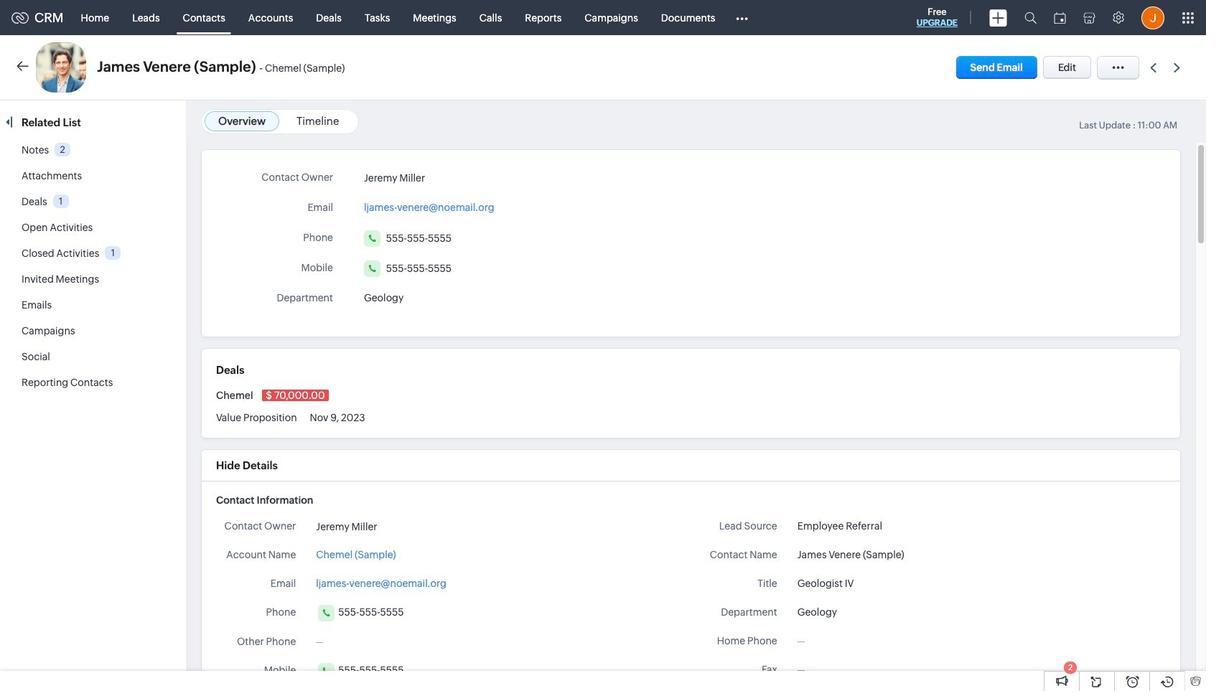Task type: describe. For each thing, give the bounding box(es) containing it.
logo image
[[11, 12, 29, 23]]

search element
[[1016, 0, 1046, 35]]

search image
[[1025, 11, 1037, 24]]

profile image
[[1142, 6, 1165, 29]]

create menu element
[[981, 0, 1016, 35]]



Task type: locate. For each thing, give the bounding box(es) containing it.
Other Modules field
[[727, 6, 758, 29]]

calendar image
[[1054, 12, 1067, 23]]

previous record image
[[1151, 63, 1157, 72]]

create menu image
[[990, 9, 1008, 26]]

next record image
[[1174, 63, 1184, 72]]

profile element
[[1134, 0, 1174, 35]]



Task type: vqa. For each thing, say whether or not it's contained in the screenshot.
the Chats IMAGE in the bottom of the page
no



